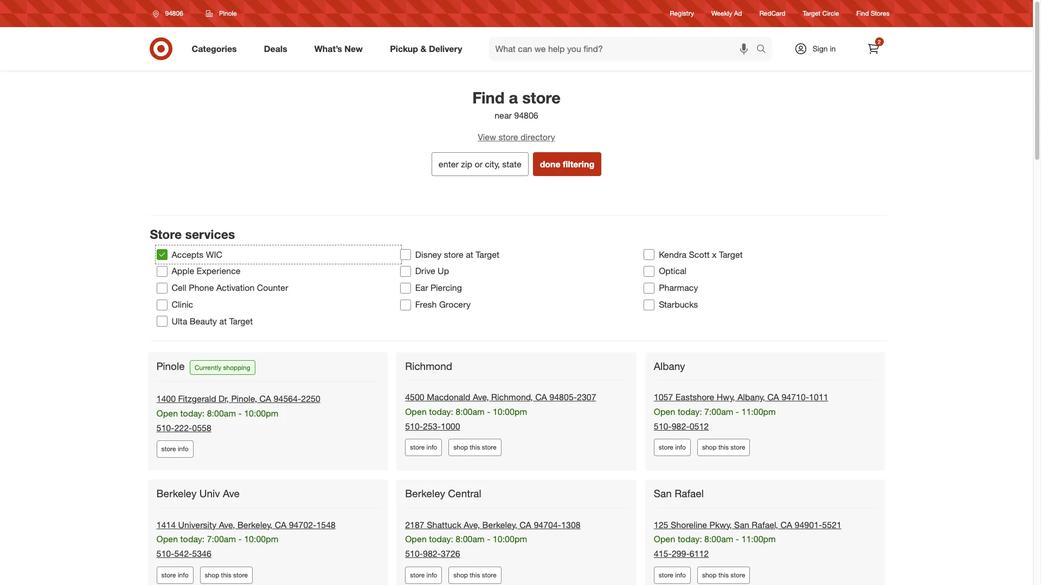 Task type: describe. For each thing, give the bounding box(es) containing it.
Kendra Scott x Target checkbox
[[644, 250, 655, 260]]

982- for albany
[[672, 421, 690, 432]]

accepts
[[172, 249, 204, 260]]

Clinic checkbox
[[157, 300, 167, 311]]

info for pinole
[[178, 446, 189, 454]]

albany link
[[654, 360, 688, 373]]

find a store near 94806
[[473, 88, 561, 121]]

ca for albany
[[768, 392, 780, 403]]

store info link for berkeley central
[[405, 568, 442, 585]]

store down the 253-
[[410, 444, 425, 452]]

clinic
[[172, 300, 193, 310]]

cell
[[172, 283, 187, 294]]

2187 shattuck ave, berkeley, ca 94704-1308 open today: 8:00am - 10:00pm 510-982-3726
[[405, 520, 581, 560]]

2187 shattuck ave, berkeley, ca 94704-1308 link
[[405, 520, 581, 531]]

in
[[830, 44, 836, 53]]

shop this store for berkeley central
[[454, 572, 497, 580]]

today: inside the 125 shoreline pkwy, san rafael, ca 94901-5521 open today: 8:00am - 11:00pm 415-299-6112
[[678, 535, 702, 545]]

services
[[185, 227, 235, 242]]

berkeley univ ave link
[[157, 488, 242, 501]]

510- for pinole
[[157, 423, 174, 434]]

store down 4500 macdonald ave, richmond, ca 94805-2307 open today: 8:00am - 10:00pm 510-253-1000
[[482, 444, 497, 452]]

richmond
[[405, 360, 452, 373]]

store info for richmond
[[410, 444, 437, 452]]

store info link for albany
[[654, 440, 691, 457]]

store down 222-
[[161, 446, 176, 454]]

find stores
[[857, 9, 890, 18]]

store info for berkeley central
[[410, 572, 437, 580]]

redcard link
[[760, 9, 786, 18]]

510-253-1000 link
[[405, 421, 460, 432]]

94806 inside "dropdown button"
[[165, 9, 183, 17]]

Cell Phone Activation Counter checkbox
[[157, 283, 167, 294]]

what's
[[315, 43, 342, 54]]

ave
[[223, 488, 240, 500]]

open for berkeley central
[[405, 535, 427, 545]]

0558
[[192, 423, 212, 434]]

1414
[[157, 520, 176, 531]]

store inside group
[[444, 249, 464, 260]]

deals link
[[255, 37, 301, 61]]

albany,
[[738, 392, 765, 403]]

10:00pm for berkeley central
[[493, 535, 527, 545]]

berkeley, for berkeley central
[[483, 520, 517, 531]]

shop this store button for berkeley central
[[449, 568, 502, 585]]

94806 button
[[146, 4, 195, 23]]

299-
[[672, 549, 690, 560]]

Pharmacy checkbox
[[644, 283, 655, 294]]

target circle
[[803, 9, 840, 18]]

store info link for san rafael
[[654, 568, 691, 585]]

Ear Piercing checkbox
[[400, 283, 411, 294]]

info for albany
[[676, 444, 686, 452]]

shop this store for berkeley univ ave
[[205, 572, 248, 580]]

berkeley central
[[405, 488, 482, 500]]

shoreline
[[671, 520, 707, 531]]

4500 macdonald ave, richmond, ca 94805-2307 open today: 8:00am - 10:00pm 510-253-1000
[[405, 392, 597, 432]]

pickup & delivery
[[390, 43, 462, 54]]

search button
[[752, 37, 778, 63]]

pinole,
[[231, 394, 257, 405]]

0 horizontal spatial san
[[654, 488, 672, 500]]

search
[[752, 44, 778, 55]]

rafael
[[675, 488, 704, 500]]

sign in link
[[785, 37, 853, 61]]

1057
[[654, 392, 673, 403]]

zip
[[461, 159, 473, 170]]

this for berkeley central
[[470, 572, 480, 580]]

disney store at target
[[415, 249, 500, 260]]

today: for richmond
[[429, 407, 453, 418]]

Apple Experience checkbox
[[157, 266, 167, 277]]

8:00am inside the 125 shoreline pkwy, san rafael, ca 94901-5521 open today: 8:00am - 11:00pm 415-299-6112
[[705, 535, 734, 545]]

510- for richmond
[[405, 421, 423, 432]]

univ
[[199, 488, 220, 500]]

1400
[[157, 394, 176, 405]]

Disney store at Target checkbox
[[400, 250, 411, 260]]

starbucks
[[659, 300, 698, 310]]

- for albany
[[736, 407, 739, 418]]

ear piercing
[[415, 283, 462, 294]]

this for richmond
[[470, 444, 480, 452]]

filtering
[[563, 159, 595, 170]]

store services
[[150, 227, 235, 242]]

store down 415-
[[659, 572, 674, 580]]

10:00pm for berkeley univ ave
[[244, 535, 279, 545]]

rafael,
[[752, 520, 778, 531]]

done filtering button
[[533, 152, 602, 176]]

apple
[[172, 266, 194, 277]]

wic
[[206, 249, 223, 260]]

10:00pm for pinole
[[244, 408, 279, 419]]

510-542-5346 link
[[157, 549, 212, 560]]

target circle link
[[803, 9, 840, 18]]

Accepts WIC checkbox
[[157, 250, 167, 260]]

find stores link
[[857, 9, 890, 18]]

store info for albany
[[659, 444, 686, 452]]

weekly ad link
[[712, 9, 742, 18]]

ca for richmond
[[536, 392, 547, 403]]

berkeley, for berkeley univ ave
[[238, 520, 272, 531]]

shop this store button for richmond
[[449, 440, 502, 457]]

store down 510-982-3726 link
[[410, 572, 425, 580]]

510- for albany
[[654, 421, 672, 432]]

today: for berkeley central
[[429, 535, 453, 545]]

1414 university ave, berkeley, ca 94702-1548 open today: 7:00am - 10:00pm 510-542-5346
[[157, 520, 336, 560]]

Starbucks checkbox
[[644, 300, 655, 311]]

Ulta Beauty at Target checkbox
[[157, 316, 167, 327]]

this for san rafael
[[719, 572, 729, 580]]

Fresh Grocery checkbox
[[400, 300, 411, 311]]

shop for albany
[[702, 444, 717, 452]]

target for kendra scott x target
[[719, 249, 743, 260]]

510-982-0512 link
[[654, 421, 709, 432]]

central
[[448, 488, 482, 500]]

7:00am for berkeley univ ave
[[207, 535, 236, 545]]

ca for berkeley central
[[520, 520, 532, 531]]

1057 eastshore hwy, albany, ca 94710-1011 open today: 7:00am - 11:00pm 510-982-0512
[[654, 392, 829, 432]]

a
[[509, 88, 518, 107]]

disney
[[415, 249, 442, 260]]

sign
[[813, 44, 828, 53]]

pharmacy
[[659, 283, 698, 294]]

richmond link
[[405, 360, 455, 373]]

store info link for pinole
[[157, 441, 193, 459]]

deals
[[264, 43, 287, 54]]

ave, for berkeley univ ave
[[219, 520, 235, 531]]

san inside the 125 shoreline pkwy, san rafael, ca 94901-5521 open today: 8:00am - 11:00pm 415-299-6112
[[735, 520, 750, 531]]

x
[[712, 249, 717, 260]]

1400 fitzgerald dr, pinole, ca 94564-2250 link
[[157, 394, 321, 405]]

1548
[[316, 520, 336, 531]]

at for store
[[466, 249, 474, 260]]

scott
[[689, 249, 710, 260]]

510- for berkeley univ ave
[[157, 549, 174, 560]]

5521
[[823, 520, 842, 531]]

info for berkeley univ ave
[[178, 572, 189, 580]]

2187
[[405, 520, 425, 531]]

info for berkeley central
[[427, 572, 437, 580]]

ad
[[734, 9, 742, 18]]

kendra scott x target
[[659, 249, 743, 260]]

4500
[[405, 392, 425, 403]]

enter zip or city, state
[[439, 159, 522, 170]]

94710-
[[782, 392, 809, 403]]

1011
[[809, 392, 829, 403]]

registry link
[[670, 9, 694, 18]]

125 shoreline pkwy, san rafael, ca 94901-5521 link
[[654, 520, 842, 531]]

fitzgerald
[[178, 394, 216, 405]]

university
[[178, 520, 217, 531]]

piercing
[[431, 283, 462, 294]]

- for richmond
[[487, 407, 491, 418]]



Task type: locate. For each thing, give the bounding box(es) containing it.
7:00am down hwy, at the bottom of the page
[[705, 407, 734, 418]]

find inside find a store near 94806
[[473, 88, 505, 107]]

redcard
[[760, 9, 786, 18]]

delivery
[[429, 43, 462, 54]]

2
[[878, 39, 881, 45]]

0 horizontal spatial berkeley,
[[238, 520, 272, 531]]

8:00am for pinole
[[207, 408, 236, 419]]

ca for pinole
[[260, 394, 271, 405]]

open inside the 125 shoreline pkwy, san rafael, ca 94901-5521 open today: 8:00am - 11:00pm 415-299-6112
[[654, 535, 676, 545]]

shop down 1000
[[454, 444, 468, 452]]

store info link down 510-982-0512 link
[[654, 440, 691, 457]]

0 vertical spatial 94806
[[165, 9, 183, 17]]

- inside 4500 macdonald ave, richmond, ca 94805-2307 open today: 8:00am - 10:00pm 510-253-1000
[[487, 407, 491, 418]]

store info down 510-982-3726 link
[[410, 572, 437, 580]]

8:00am up 1000
[[456, 407, 485, 418]]

10:00pm down "2187 shattuck ave, berkeley, ca 94704-1308" 'link' on the bottom of the page
[[493, 535, 527, 545]]

8:00am down pkwy,
[[705, 535, 734, 545]]

this down the 1414 university ave, berkeley, ca 94702-1548 open today: 7:00am - 10:00pm 510-542-5346
[[221, 572, 231, 580]]

find left stores
[[857, 9, 869, 18]]

pinole up categories link
[[219, 9, 237, 17]]

today: inside 2187 shattuck ave, berkeley, ca 94704-1308 open today: 8:00am - 10:00pm 510-982-3726
[[429, 535, 453, 545]]

510- inside the 1414 university ave, berkeley, ca 94702-1548 open today: 7:00am - 10:00pm 510-542-5346
[[157, 549, 174, 560]]

eastshore
[[676, 392, 715, 403]]

target for ulta beauty at target
[[229, 316, 253, 327]]

berkeley for berkeley central
[[405, 488, 445, 500]]

8:00am inside 4500 macdonald ave, richmond, ca 94805-2307 open today: 8:00am - 10:00pm 510-253-1000
[[456, 407, 485, 418]]

510- down 1400
[[157, 423, 174, 434]]

shop this store button for berkeley univ ave
[[200, 568, 253, 585]]

ca
[[536, 392, 547, 403], [768, 392, 780, 403], [260, 394, 271, 405], [275, 520, 287, 531], [520, 520, 532, 531], [781, 520, 793, 531]]

94564-
[[274, 394, 301, 405]]

open inside 1057 eastshore hwy, albany, ca 94710-1011 open today: 7:00am - 11:00pm 510-982-0512
[[654, 407, 676, 418]]

shop for berkeley univ ave
[[205, 572, 219, 580]]

shop this store down 6112
[[702, 572, 746, 580]]

7:00am inside the 1414 university ave, berkeley, ca 94702-1548 open today: 7:00am - 10:00pm 510-542-5346
[[207, 535, 236, 545]]

store info down the 299-
[[659, 572, 686, 580]]

0 vertical spatial 982-
[[672, 421, 690, 432]]

ca inside the 125 shoreline pkwy, san rafael, ca 94901-5521 open today: 8:00am - 11:00pm 415-299-6112
[[781, 520, 793, 531]]

1 berkeley from the left
[[157, 488, 197, 500]]

shop this store button down 6112
[[698, 568, 750, 585]]

510- inside 4500 macdonald ave, richmond, ca 94805-2307 open today: 8:00am - 10:00pm 510-253-1000
[[405, 421, 423, 432]]

982-
[[672, 421, 690, 432], [423, 549, 441, 560]]

berkeley up 1414 on the bottom left
[[157, 488, 197, 500]]

berkeley, inside the 1414 university ave, berkeley, ca 94702-1548 open today: 7:00am - 10:00pm 510-542-5346
[[238, 520, 272, 531]]

store info link
[[405, 440, 442, 457], [654, 440, 691, 457], [157, 441, 193, 459], [157, 568, 193, 585], [405, 568, 442, 585], [654, 568, 691, 585]]

1 vertical spatial 7:00am
[[207, 535, 236, 545]]

activation
[[216, 283, 255, 294]]

- for berkeley central
[[487, 535, 491, 545]]

7:00am inside 1057 eastshore hwy, albany, ca 94710-1011 open today: 7:00am - 11:00pm 510-982-0512
[[705, 407, 734, 418]]

at right "disney"
[[466, 249, 474, 260]]

store info down 510-982-0512 link
[[659, 444, 686, 452]]

125 shoreline pkwy, san rafael, ca 94901-5521 open today: 8:00am - 11:00pm 415-299-6112
[[654, 520, 842, 560]]

open for berkeley univ ave
[[157, 535, 178, 545]]

ave, inside 4500 macdonald ave, richmond, ca 94805-2307 open today: 8:00am - 10:00pm 510-253-1000
[[473, 392, 489, 403]]

open
[[405, 407, 427, 418], [654, 407, 676, 418], [157, 408, 178, 419], [157, 535, 178, 545], [405, 535, 427, 545], [654, 535, 676, 545]]

7:00am up 5346 at the left
[[207, 535, 236, 545]]

ca inside the 1414 university ave, berkeley, ca 94702-1548 open today: 7:00am - 10:00pm 510-542-5346
[[275, 520, 287, 531]]

222-
[[174, 423, 192, 434]]

shop this store button for san rafael
[[698, 568, 750, 585]]

94806 left pinole dropdown button
[[165, 9, 183, 17]]

store down 542-
[[161, 572, 176, 580]]

find for a
[[473, 88, 505, 107]]

shop for berkeley central
[[454, 572, 468, 580]]

1 horizontal spatial find
[[857, 9, 869, 18]]

open for richmond
[[405, 407, 427, 418]]

ave, for richmond
[[473, 392, 489, 403]]

store right "view" at the top of page
[[499, 132, 518, 143]]

510- down 1057
[[654, 421, 672, 432]]

982- inside 2187 shattuck ave, berkeley, ca 94704-1308 open today: 8:00am - 10:00pm 510-982-3726
[[423, 549, 441, 560]]

542-
[[174, 549, 192, 560]]

510- inside 2187 shattuck ave, berkeley, ca 94704-1308 open today: 8:00am - 10:00pm 510-982-3726
[[405, 549, 423, 560]]

1 vertical spatial 94806
[[514, 110, 539, 121]]

ave, right "university" at the bottom of page
[[219, 520, 235, 531]]

today: inside 4500 macdonald ave, richmond, ca 94805-2307 open today: 8:00am - 10:00pm 510-253-1000
[[429, 407, 453, 418]]

near
[[495, 110, 512, 121]]

registry
[[670, 9, 694, 18]]

8:00am for berkeley central
[[456, 535, 485, 545]]

berkeley central link
[[405, 488, 484, 501]]

store info for pinole
[[161, 446, 189, 454]]

1 horizontal spatial pinole
[[219, 9, 237, 17]]

pinole inside dropdown button
[[219, 9, 237, 17]]

pickup & delivery link
[[381, 37, 476, 61]]

store down 510-982-0512 link
[[659, 444, 674, 452]]

at right beauty
[[219, 316, 227, 327]]

this down 4500 macdonald ave, richmond, ca 94805-2307 open today: 8:00am - 10:00pm 510-253-1000
[[470, 444, 480, 452]]

shop this store button down 0512
[[698, 440, 750, 457]]

today: for albany
[[678, 407, 702, 418]]

2 link
[[862, 37, 886, 61]]

0 horizontal spatial berkeley
[[157, 488, 197, 500]]

1 horizontal spatial 982-
[[672, 421, 690, 432]]

today:
[[429, 407, 453, 418], [678, 407, 702, 418], [180, 408, 205, 419], [180, 535, 205, 545], [429, 535, 453, 545], [678, 535, 702, 545]]

circle
[[823, 9, 840, 18]]

open down 1414 on the bottom left
[[157, 535, 178, 545]]

- for berkeley univ ave
[[238, 535, 242, 545]]

info down 542-
[[178, 572, 189, 580]]

8:00am for richmond
[[456, 407, 485, 418]]

shop down 0512
[[702, 444, 717, 452]]

3726
[[441, 549, 460, 560]]

94806
[[165, 9, 183, 17], [514, 110, 539, 121]]

10:00pm inside 4500 macdonald ave, richmond, ca 94805-2307 open today: 8:00am - 10:00pm 510-253-1000
[[493, 407, 527, 418]]

store info for berkeley univ ave
[[161, 572, 189, 580]]

dr,
[[219, 394, 229, 405]]

&
[[421, 43, 427, 54]]

0 vertical spatial pinole
[[219, 9, 237, 17]]

10:00pm down '1414 university ave, berkeley, ca 94702-1548' link
[[244, 535, 279, 545]]

store info link down 222-
[[157, 441, 193, 459]]

8:00am up "3726"
[[456, 535, 485, 545]]

berkeley
[[157, 488, 197, 500], [405, 488, 445, 500]]

Drive Up checkbox
[[400, 266, 411, 277]]

94806 down a
[[514, 110, 539, 121]]

today: for berkeley univ ave
[[180, 535, 205, 545]]

open for pinole
[[157, 408, 178, 419]]

1 vertical spatial 11:00pm
[[742, 535, 776, 545]]

ave, for berkeley central
[[464, 520, 480, 531]]

1 horizontal spatial at
[[466, 249, 474, 260]]

shop this store down "3726"
[[454, 572, 497, 580]]

shop down 6112
[[702, 572, 717, 580]]

store right a
[[523, 88, 561, 107]]

store down the 125 shoreline pkwy, san rafael, ca 94901-5521 open today: 8:00am - 11:00pm 415-299-6112
[[731, 572, 746, 580]]

0 horizontal spatial pinole
[[157, 360, 185, 373]]

currently
[[195, 364, 221, 372]]

open down 4500
[[405, 407, 427, 418]]

shop
[[454, 444, 468, 452], [702, 444, 717, 452], [205, 572, 219, 580], [454, 572, 468, 580], [702, 572, 717, 580]]

2 berkeley from the left
[[405, 488, 445, 500]]

kendra
[[659, 249, 687, 260]]

today: down fitzgerald
[[180, 408, 205, 419]]

pinole up 1400
[[157, 360, 185, 373]]

1057 eastshore hwy, albany, ca 94710-1011 link
[[654, 392, 829, 403]]

berkeley for berkeley univ ave
[[157, 488, 197, 500]]

1 vertical spatial at
[[219, 316, 227, 327]]

state
[[503, 159, 522, 170]]

Optical checkbox
[[644, 266, 655, 277]]

0 vertical spatial san
[[654, 488, 672, 500]]

- down 1057 eastshore hwy, albany, ca 94710-1011 "link"
[[736, 407, 739, 418]]

0 horizontal spatial at
[[219, 316, 227, 327]]

open down 1057
[[654, 407, 676, 418]]

1 vertical spatial san
[[735, 520, 750, 531]]

san right pkwy,
[[735, 520, 750, 531]]

- inside 1400 fitzgerald dr, pinole, ca 94564-2250 open today: 8:00am - 10:00pm 510-222-0558
[[238, 408, 242, 419]]

store down 2187 shattuck ave, berkeley, ca 94704-1308 open today: 8:00am - 10:00pm 510-982-3726
[[482, 572, 497, 580]]

today: inside the 1414 university ave, berkeley, ca 94702-1548 open today: 7:00am - 10:00pm 510-542-5346
[[180, 535, 205, 545]]

store info link down the 253-
[[405, 440, 442, 457]]

- inside 2187 shattuck ave, berkeley, ca 94704-1308 open today: 8:00am - 10:00pm 510-982-3726
[[487, 535, 491, 545]]

1 horizontal spatial berkeley
[[405, 488, 445, 500]]

berkeley univ ave
[[157, 488, 240, 500]]

today: down eastshore
[[678, 407, 702, 418]]

ca right albany,
[[768, 392, 780, 403]]

store info link down 542-
[[157, 568, 193, 585]]

- down 125 shoreline pkwy, san rafael, ca 94901-5521 link
[[736, 535, 739, 545]]

this down 1057 eastshore hwy, albany, ca 94710-1011 open today: 7:00am - 11:00pm 510-982-0512
[[719, 444, 729, 452]]

open inside 1400 fitzgerald dr, pinole, ca 94564-2250 open today: 8:00am - 10:00pm 510-222-0558
[[157, 408, 178, 419]]

shop this store button for albany
[[698, 440, 750, 457]]

today: inside 1057 eastshore hwy, albany, ca 94710-1011 open today: 7:00am - 11:00pm 510-982-0512
[[678, 407, 702, 418]]

982- down eastshore
[[672, 421, 690, 432]]

store down 1057 eastshore hwy, albany, ca 94710-1011 open today: 7:00am - 11:00pm 510-982-0512
[[731, 444, 746, 452]]

categories link
[[183, 37, 250, 61]]

510- for berkeley central
[[405, 549, 423, 560]]

11:00pm inside 1057 eastshore hwy, albany, ca 94710-1011 open today: 7:00am - 11:00pm 510-982-0512
[[742, 407, 776, 418]]

415-
[[654, 549, 672, 560]]

shop this store button down "3726"
[[449, 568, 502, 585]]

done filtering
[[540, 159, 595, 170]]

albany
[[654, 360, 685, 373]]

today: inside 1400 fitzgerald dr, pinole, ca 94564-2250 open today: 8:00am - 10:00pm 510-222-0558
[[180, 408, 205, 419]]

ca inside 2187 shattuck ave, berkeley, ca 94704-1308 open today: 8:00am - 10:00pm 510-982-3726
[[520, 520, 532, 531]]

store down the 1414 university ave, berkeley, ca 94702-1548 open today: 7:00am - 10:00pm 510-542-5346
[[233, 572, 248, 580]]

94901-
[[795, 520, 823, 531]]

0 horizontal spatial 94806
[[165, 9, 183, 17]]

done
[[540, 159, 561, 170]]

10:00pm inside 1400 fitzgerald dr, pinole, ca 94564-2250 open today: 8:00am - 10:00pm 510-222-0558
[[244, 408, 279, 419]]

fresh grocery
[[415, 300, 471, 310]]

weekly
[[712, 9, 733, 18]]

store info link down the 299-
[[654, 568, 691, 585]]

shop for san rafael
[[702, 572, 717, 580]]

- down '1414 university ave, berkeley, ca 94702-1548' link
[[238, 535, 242, 545]]

ca left 94702-
[[275, 520, 287, 531]]

11:00pm down albany,
[[742, 407, 776, 418]]

macdonald
[[427, 392, 471, 403]]

2307
[[577, 392, 597, 403]]

shop for richmond
[[454, 444, 468, 452]]

store info link for berkeley univ ave
[[157, 568, 193, 585]]

shop this store button down 5346 at the left
[[200, 568, 253, 585]]

1308
[[562, 520, 581, 531]]

view store directory link
[[137, 131, 896, 144]]

10:00pm for richmond
[[493, 407, 527, 418]]

510- down 1414 on the bottom left
[[157, 549, 174, 560]]

store info for san rafael
[[659, 572, 686, 580]]

0 vertical spatial at
[[466, 249, 474, 260]]

today: for pinole
[[180, 408, 205, 419]]

10:00pm
[[493, 407, 527, 418], [244, 408, 279, 419], [244, 535, 279, 545], [493, 535, 527, 545]]

enter zip or city, state button
[[432, 152, 529, 176]]

berkeley up the 2187
[[405, 488, 445, 500]]

shop this store button down 1000
[[449, 440, 502, 457]]

apple experience
[[172, 266, 241, 277]]

- down "2187 shattuck ave, berkeley, ca 94704-1308" 'link' on the bottom of the page
[[487, 535, 491, 545]]

11:00pm inside the 125 shoreline pkwy, san rafael, ca 94901-5521 open today: 8:00am - 11:00pm 415-299-6112
[[742, 535, 776, 545]]

open down the 2187
[[405, 535, 427, 545]]

0 horizontal spatial find
[[473, 88, 505, 107]]

store info link for richmond
[[405, 440, 442, 457]]

510-222-0558 link
[[157, 423, 212, 434]]

ca inside 4500 macdonald ave, richmond, ca 94805-2307 open today: 8:00am - 10:00pm 510-253-1000
[[536, 392, 547, 403]]

open down 1400
[[157, 408, 178, 419]]

find for stores
[[857, 9, 869, 18]]

1000
[[441, 421, 460, 432]]

11:00pm
[[742, 407, 776, 418], [742, 535, 776, 545]]

target for disney store at target
[[476, 249, 500, 260]]

What can we help you find? suggestions appear below search field
[[489, 37, 759, 61]]

pinole
[[219, 9, 237, 17], [157, 360, 185, 373]]

drive up
[[415, 266, 449, 277]]

shop this store for san rafael
[[702, 572, 746, 580]]

berkeley, down ave
[[238, 520, 272, 531]]

- inside 1057 eastshore hwy, albany, ca 94710-1011 open today: 7:00am - 11:00pm 510-982-0512
[[736, 407, 739, 418]]

ave, inside 2187 shattuck ave, berkeley, ca 94704-1308 open today: 8:00am - 10:00pm 510-982-3726
[[464, 520, 480, 531]]

info down the 299-
[[676, 572, 686, 580]]

10:00pm down richmond,
[[493, 407, 527, 418]]

grocery
[[439, 300, 471, 310]]

currently shopping
[[195, 364, 250, 372]]

510- down the 2187
[[405, 549, 423, 560]]

ave, left richmond,
[[473, 392, 489, 403]]

store up 'up'
[[444, 249, 464, 260]]

0 vertical spatial find
[[857, 9, 869, 18]]

pinole button
[[199, 4, 244, 23]]

2 11:00pm from the top
[[742, 535, 776, 545]]

today: down shattuck at the left bottom of page
[[429, 535, 453, 545]]

this down 2187 shattuck ave, berkeley, ca 94704-1308 open today: 8:00am - 10:00pm 510-982-3726
[[470, 572, 480, 580]]

10:00pm inside the 1414 university ave, berkeley, ca 94702-1548 open today: 7:00am - 10:00pm 510-542-5346
[[244, 535, 279, 545]]

stores
[[871, 9, 890, 18]]

store info down 542-
[[161, 572, 189, 580]]

shop down "3726"
[[454, 572, 468, 580]]

open inside 2187 shattuck ave, berkeley, ca 94704-1308 open today: 8:00am - 10:00pm 510-982-3726
[[405, 535, 427, 545]]

8:00am inside 2187 shattuck ave, berkeley, ca 94704-1308 open today: 8:00am - 10:00pm 510-982-3726
[[456, 535, 485, 545]]

cell phone activation counter
[[172, 283, 288, 294]]

2 berkeley, from the left
[[483, 520, 517, 531]]

510- inside 1400 fitzgerald dr, pinole, ca 94564-2250 open today: 8:00am - 10:00pm 510-222-0558
[[157, 423, 174, 434]]

today: down macdonald
[[429, 407, 453, 418]]

open inside 4500 macdonald ave, richmond, ca 94805-2307 open today: 8:00am - 10:00pm 510-253-1000
[[405, 407, 427, 418]]

1 horizontal spatial san
[[735, 520, 750, 531]]

1 11:00pm from the top
[[742, 407, 776, 418]]

4500 macdonald ave, richmond, ca 94805-2307 link
[[405, 392, 597, 403]]

1 vertical spatial 982-
[[423, 549, 441, 560]]

ca left 94805-
[[536, 392, 547, 403]]

- down 4500 macdonald ave, richmond, ca 94805-2307 link
[[487, 407, 491, 418]]

store
[[523, 88, 561, 107], [499, 132, 518, 143], [444, 249, 464, 260], [410, 444, 425, 452], [482, 444, 497, 452], [659, 444, 674, 452], [731, 444, 746, 452], [161, 446, 176, 454], [161, 572, 176, 580], [233, 572, 248, 580], [410, 572, 425, 580], [482, 572, 497, 580], [659, 572, 674, 580], [731, 572, 746, 580]]

today: down shoreline at the right bottom of page
[[678, 535, 702, 545]]

at
[[466, 249, 474, 260], [219, 316, 227, 327]]

510-982-3726 link
[[405, 549, 460, 560]]

1 horizontal spatial berkeley,
[[483, 520, 517, 531]]

weekly ad
[[712, 9, 742, 18]]

berkeley, inside 2187 shattuck ave, berkeley, ca 94704-1308 open today: 8:00am - 10:00pm 510-982-3726
[[483, 520, 517, 531]]

10:00pm down pinole,
[[244, 408, 279, 419]]

0 vertical spatial 11:00pm
[[742, 407, 776, 418]]

beauty
[[190, 316, 217, 327]]

ca inside 1400 fitzgerald dr, pinole, ca 94564-2250 open today: 8:00am - 10:00pm 510-222-0558
[[260, 394, 271, 405]]

up
[[438, 266, 449, 277]]

today: down "university" at the bottom of page
[[180, 535, 205, 545]]

7:00am for albany
[[705, 407, 734, 418]]

94806 inside find a store near 94806
[[514, 110, 539, 121]]

510- inside 1057 eastshore hwy, albany, ca 94710-1011 open today: 7:00am - 11:00pm 510-982-0512
[[654, 421, 672, 432]]

1 horizontal spatial 7:00am
[[705, 407, 734, 418]]

shopping
[[223, 364, 250, 372]]

shop this store down 5346 at the left
[[205, 572, 248, 580]]

shop this store for albany
[[702, 444, 746, 452]]

10:00pm inside 2187 shattuck ave, berkeley, ca 94704-1308 open today: 8:00am - 10:00pm 510-982-3726
[[493, 535, 527, 545]]

1 horizontal spatial 94806
[[514, 110, 539, 121]]

8:00am inside 1400 fitzgerald dr, pinole, ca 94564-2250 open today: 8:00am - 10:00pm 510-222-0558
[[207, 408, 236, 419]]

94702-
[[289, 520, 316, 531]]

shop this store down 1000
[[454, 444, 497, 452]]

pkwy,
[[710, 520, 732, 531]]

enter
[[439, 159, 459, 170]]

open inside the 1414 university ave, berkeley, ca 94702-1548 open today: 7:00am - 10:00pm 510-542-5346
[[157, 535, 178, 545]]

1 vertical spatial find
[[473, 88, 505, 107]]

at for beauty
[[219, 316, 227, 327]]

6112
[[690, 549, 709, 560]]

find up near
[[473, 88, 505, 107]]

94805-
[[550, 392, 577, 403]]

store services group
[[157, 247, 888, 330]]

ave, inside the 1414 university ave, berkeley, ca 94702-1548 open today: 7:00am - 10:00pm 510-542-5346
[[219, 520, 235, 531]]

ca inside 1057 eastshore hwy, albany, ca 94710-1011 open today: 7:00am - 11:00pm 510-982-0512
[[768, 392, 780, 403]]

shop this store for richmond
[[454, 444, 497, 452]]

0 vertical spatial 7:00am
[[705, 407, 734, 418]]

this for albany
[[719, 444, 729, 452]]

phone
[[189, 283, 214, 294]]

drive
[[415, 266, 435, 277]]

berkeley, left '94704-'
[[483, 520, 517, 531]]

8:00am down the dr, on the left of page
[[207, 408, 236, 419]]

store inside find a store near 94806
[[523, 88, 561, 107]]

shop this store down 0512
[[702, 444, 746, 452]]

0 horizontal spatial 7:00am
[[207, 535, 236, 545]]

store info link down 510-982-3726 link
[[405, 568, 442, 585]]

ca for berkeley univ ave
[[275, 520, 287, 531]]

info down the 253-
[[427, 444, 437, 452]]

1 vertical spatial pinole
[[157, 360, 185, 373]]

richmond,
[[492, 392, 533, 403]]

510- down 4500
[[405, 421, 423, 432]]

info for richmond
[[427, 444, 437, 452]]

- inside the 125 shoreline pkwy, san rafael, ca 94901-5521 open today: 8:00am - 11:00pm 415-299-6112
[[736, 535, 739, 545]]

- down 1400 fitzgerald dr, pinole, ca 94564-2250 link
[[238, 408, 242, 419]]

accepts wic
[[172, 249, 223, 260]]

info down 510-982-0512 link
[[676, 444, 686, 452]]

1 berkeley, from the left
[[238, 520, 272, 531]]

counter
[[257, 283, 288, 294]]

- inside the 1414 university ave, berkeley, ca 94702-1548 open today: 7:00am - 10:00pm 510-542-5346
[[238, 535, 242, 545]]

- for pinole
[[238, 408, 242, 419]]

982- inside 1057 eastshore hwy, albany, ca 94710-1011 open today: 7:00am - 11:00pm 510-982-0512
[[672, 421, 690, 432]]

optical
[[659, 266, 687, 277]]

san left rafael
[[654, 488, 672, 500]]

0512
[[690, 421, 709, 432]]

0 horizontal spatial 982-
[[423, 549, 441, 560]]

this for berkeley univ ave
[[221, 572, 231, 580]]

open up 415-
[[654, 535, 676, 545]]

open for albany
[[654, 407, 676, 418]]

what's new
[[315, 43, 363, 54]]

view
[[478, 132, 496, 143]]

target
[[803, 9, 821, 18], [476, 249, 500, 260], [719, 249, 743, 260], [229, 316, 253, 327]]

info down 510-982-3726 link
[[427, 572, 437, 580]]

shop down 5346 at the left
[[205, 572, 219, 580]]

info for san rafael
[[676, 572, 686, 580]]

982- for berkeley central
[[423, 549, 441, 560]]



Task type: vqa. For each thing, say whether or not it's contained in the screenshot.
top +
no



